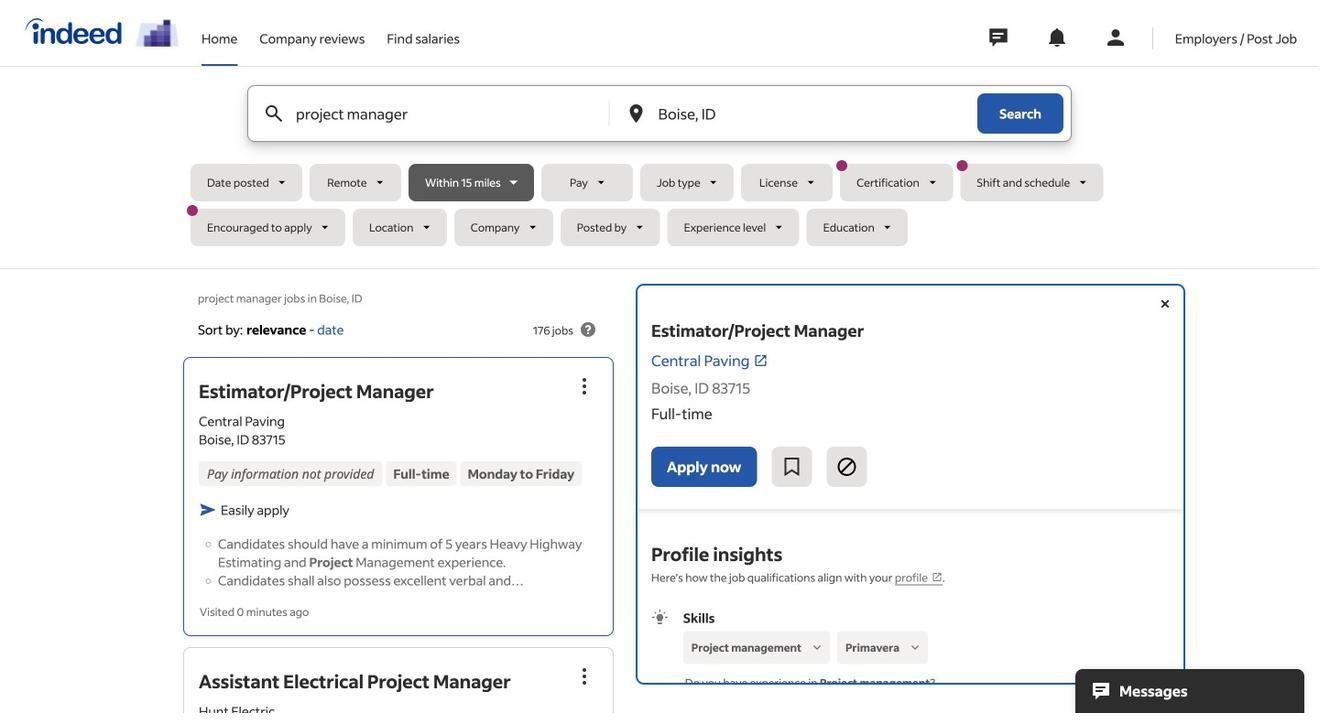 Task type: locate. For each thing, give the bounding box(es) containing it.
account image
[[1105, 27, 1127, 49]]

Edit location text field
[[655, 86, 941, 141]]

profile (opens in a new window) image
[[932, 572, 943, 583]]

job actions for assistant electrical project manager is collapsed image
[[574, 666, 596, 688]]

1 horizontal spatial missing qualification image
[[907, 640, 924, 656]]

not interested image
[[836, 456, 858, 478]]

1 missing qualification image from the left
[[809, 640, 825, 656]]

search: Job title, keywords, or company text field
[[292, 86, 579, 141]]

messages unread count 0 image
[[987, 19, 1010, 56]]

0 horizontal spatial missing qualification image
[[809, 640, 825, 656]]

None search field
[[187, 85, 1129, 254]]

missing qualification image
[[809, 640, 825, 656], [907, 640, 924, 656]]

at indeed, we're committed to increasing representation of women at all levels of indeed's global workforce to at least 50% by 2030 image
[[136, 19, 180, 47]]

save this job image
[[781, 456, 803, 478]]



Task type: describe. For each thing, give the bounding box(es) containing it.
2 missing qualification image from the left
[[907, 640, 924, 656]]

central paving (opens in a new tab) image
[[754, 354, 768, 368]]

help icon image
[[577, 319, 599, 341]]

notifications unread count 0 image
[[1046, 27, 1068, 49]]

skills group
[[651, 609, 1170, 714]]

job actions for estimator/project manager is collapsed image
[[574, 375, 596, 397]]

close job details image
[[1154, 293, 1176, 315]]



Task type: vqa. For each thing, say whether or not it's contained in the screenshot.
Dynamic Access LLC (opens in a new tab) icon
no



